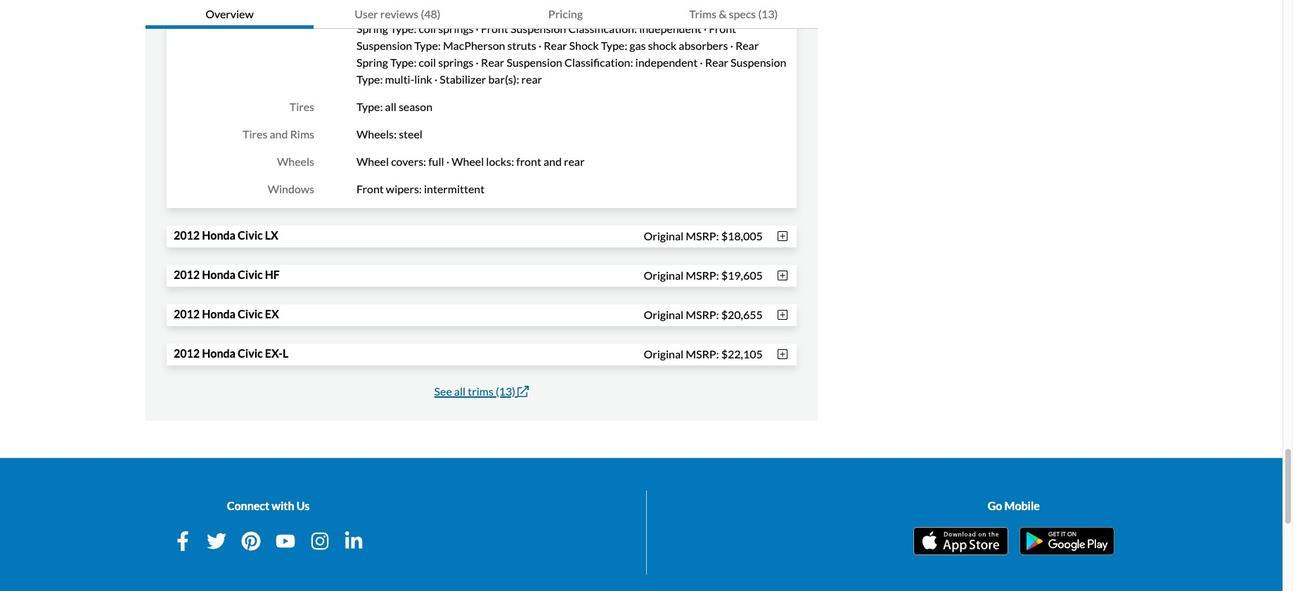 Task type: locate. For each thing, give the bounding box(es) containing it.
control
[[469, 5, 504, 18]]

2012 down the 2012 honda civic ex
[[174, 347, 200, 360]]

classification:
[[569, 22, 637, 35], [565, 56, 634, 69]]

1 original from the top
[[644, 229, 684, 242]]

2012 for 2012 honda civic hf
[[174, 268, 200, 281]]

external link image
[[518, 386, 529, 398]]

rear right "bar(s):"
[[522, 72, 542, 86]]

plus square image for $22,105
[[776, 349, 790, 360]]

suspension down struts
[[507, 56, 563, 69]]

shock
[[647, 5, 675, 18], [648, 39, 677, 52]]

plus square image right $22,105 at the bottom right of page
[[776, 349, 790, 360]]

1 vertical spatial all
[[454, 385, 466, 398]]

msrp:
[[686, 229, 719, 242], [686, 268, 719, 282], [686, 308, 719, 321], [686, 347, 719, 361]]

4 2012 from the top
[[174, 347, 200, 360]]

1 vertical spatial tires
[[243, 127, 268, 141]]

civic for hf
[[238, 268, 263, 281]]

pricing
[[549, 7, 583, 20]]

3 original from the top
[[644, 308, 684, 321]]

tires for tires
[[290, 100, 314, 113]]

0 vertical spatial rear
[[522, 72, 542, 86]]

2012
[[174, 229, 200, 242], [174, 268, 200, 281], [174, 307, 200, 321], [174, 347, 200, 360]]

front right &
[[734, 5, 761, 18]]

original
[[644, 229, 684, 242], [644, 268, 684, 282], [644, 308, 684, 321], [644, 347, 684, 361]]

1 vertical spatial coil
[[419, 56, 436, 69]]

1 vertical spatial absorbers
[[679, 39, 728, 52]]

coil down '(48)'
[[419, 22, 436, 35]]

civic
[[238, 229, 263, 242], [238, 268, 263, 281], [238, 307, 263, 321], [238, 347, 263, 360]]

wheel down the wheels:
[[357, 155, 389, 168]]

rear down specs
[[736, 39, 759, 52]]

stabilizer
[[440, 72, 486, 86]]

0 vertical spatial and
[[270, 127, 288, 141]]

original msrp: $22,105
[[644, 347, 763, 361]]

1 horizontal spatial (13)
[[759, 7, 778, 20]]

1 springs from the top
[[438, 22, 474, 35]]

2012 honda civic hf
[[174, 268, 280, 281]]

0 vertical spatial all
[[385, 100, 397, 113]]

classification: down pricing
[[569, 22, 637, 35]]

1 horizontal spatial rear
[[564, 155, 585, 168]]

1 spring from the top
[[357, 22, 388, 35]]

(13) for see all trims (13)
[[496, 385, 516, 398]]

3 honda from the top
[[202, 307, 236, 321]]

type: down the reviews
[[390, 22, 417, 35]]

2012 down 2012 honda civic hf
[[174, 307, 200, 321]]

0 vertical spatial coil
[[419, 22, 436, 35]]

honda for 2012 honda civic ex-l
[[202, 347, 236, 360]]

0 horizontal spatial (13)
[[496, 385, 516, 398]]

2 wheel from the left
[[452, 155, 484, 168]]

1 vertical spatial classification:
[[565, 56, 634, 69]]

independent
[[640, 22, 702, 35], [636, 56, 698, 69]]

2012 for 2012 honda civic lx
[[174, 229, 200, 242]]

0 vertical spatial plus square image
[[776, 270, 790, 281]]

plus square image right $20,655
[[776, 310, 790, 321]]

shock
[[568, 5, 597, 18], [570, 39, 599, 52]]

0 horizontal spatial all
[[385, 100, 397, 113]]

overview tab
[[146, 0, 314, 29]]

honda down 2012 honda civic hf
[[202, 307, 236, 321]]

coil up link
[[419, 56, 436, 69]]

0 horizontal spatial rear
[[522, 72, 542, 86]]

front left wipers:
[[357, 182, 384, 196]]

4 original from the top
[[644, 347, 684, 361]]

wheel up intermittent
[[452, 155, 484, 168]]

1 horizontal spatial wheel
[[452, 155, 484, 168]]

see
[[434, 385, 452, 398]]

and right front
[[544, 155, 562, 168]]

2012 for 2012 honda civic ex-l
[[174, 347, 200, 360]]

2012 honda civic ex
[[174, 307, 279, 321]]

1 horizontal spatial tires
[[290, 100, 314, 113]]

(13) for trims & specs (13)
[[759, 7, 778, 20]]

user reviews (48) tab
[[314, 0, 482, 29]]

tires up rims
[[290, 100, 314, 113]]

1 vertical spatial springs
[[438, 56, 474, 69]]

(13) inside tab
[[759, 7, 778, 20]]

1 horizontal spatial and
[[544, 155, 562, 168]]

plus square image for $18,005
[[776, 231, 790, 242]]

all
[[385, 100, 397, 113], [454, 385, 466, 398]]

1 vertical spatial spring
[[357, 56, 388, 69]]

(13) right specs
[[759, 7, 778, 20]]

2 springs from the top
[[438, 56, 474, 69]]

wheels
[[277, 155, 314, 168]]

tab list
[[146, 0, 818, 29]]

all right see at the left of page
[[454, 385, 466, 398]]

civic left lx
[[238, 229, 263, 242]]

·
[[533, 5, 536, 18], [729, 5, 732, 18], [476, 22, 479, 35], [704, 22, 707, 35], [539, 39, 542, 52], [731, 39, 734, 52], [476, 56, 479, 69], [700, 56, 703, 69], [435, 72, 438, 86], [447, 155, 450, 168]]

plus square image for $19,605
[[776, 270, 790, 281]]

0 vertical spatial shock
[[568, 5, 597, 18]]

suspension
[[259, 5, 314, 18], [511, 22, 567, 35], [357, 39, 412, 52], [507, 56, 563, 69], [731, 56, 787, 69]]

see all trims (13) link
[[434, 385, 529, 398]]

2 msrp: from the top
[[686, 268, 719, 282]]

specs
[[729, 7, 756, 20]]

reviews
[[380, 7, 419, 20]]

1 plus square image from the top
[[776, 270, 790, 281]]

tires
[[290, 100, 314, 113], [243, 127, 268, 141]]

tires left rims
[[243, 127, 268, 141]]

and left rims
[[270, 127, 288, 141]]

0 vertical spatial plus square image
[[776, 231, 790, 242]]

2 civic from the top
[[238, 268, 263, 281]]

original up original msrp: $20,655
[[644, 268, 684, 282]]

absorbers left specs
[[677, 5, 727, 18]]

2 original from the top
[[644, 268, 684, 282]]

tab list containing overview
[[146, 0, 818, 29]]

(13)
[[759, 7, 778, 20], [496, 385, 516, 398]]

0 vertical spatial (13)
[[759, 7, 778, 20]]

2012 down 2012 honda civic lx
[[174, 268, 200, 281]]

spring up 'multi-'
[[357, 56, 388, 69]]

1 honda from the top
[[202, 229, 236, 242]]

shock down pricing tab
[[570, 39, 599, 52]]

go
[[988, 500, 1003, 513]]

msrp: up original msrp: $20,655
[[686, 268, 719, 282]]

springs down lower
[[438, 22, 474, 35]]

spring down the "user"
[[357, 22, 388, 35]]

all for type:
[[385, 100, 397, 113]]

l
[[283, 347, 289, 360]]

classification: down pricing tab
[[565, 56, 634, 69]]

user reviews (48)
[[355, 7, 441, 20]]

1 vertical spatial plus square image
[[776, 349, 790, 360]]

facebook image
[[173, 532, 192, 552]]

absorbers
[[677, 5, 727, 18], [679, 39, 728, 52]]

3 msrp: from the top
[[686, 308, 719, 321]]

msrp: down original msrp: $19,605
[[686, 308, 719, 321]]

4 honda from the top
[[202, 347, 236, 360]]

civic for ex
[[238, 307, 263, 321]]

type: up 'multi-'
[[390, 56, 417, 69]]

honda
[[202, 229, 236, 242], [202, 268, 236, 281], [202, 307, 236, 321], [202, 347, 236, 360]]

and
[[270, 127, 288, 141], [544, 155, 562, 168]]

front
[[357, 5, 384, 18], [538, 5, 566, 18], [734, 5, 761, 18], [481, 22, 509, 35], [709, 22, 737, 35], [357, 182, 384, 196]]

3 2012 from the top
[[174, 307, 200, 321]]

0 vertical spatial springs
[[438, 22, 474, 35]]

plus square image
[[776, 270, 790, 281], [776, 310, 790, 321]]

1 vertical spatial plus square image
[[776, 310, 790, 321]]

type:
[[410, 5, 436, 18], [600, 5, 626, 18], [390, 22, 417, 35], [415, 39, 441, 52], [601, 39, 628, 52], [390, 56, 417, 69], [357, 72, 383, 86], [357, 100, 383, 113]]

1 plus square image from the top
[[776, 231, 790, 242]]

2 2012 from the top
[[174, 268, 200, 281]]

suspension up struts
[[511, 22, 567, 35]]

wheels: steel
[[357, 127, 423, 141]]

1 msrp: from the top
[[686, 229, 719, 242]]

$22,105
[[722, 347, 763, 361]]

0 vertical spatial spring
[[357, 22, 388, 35]]

honda for 2012 honda civic ex
[[202, 307, 236, 321]]

(13) left external link image
[[496, 385, 516, 398]]

ex
[[265, 307, 279, 321]]

1 2012 from the top
[[174, 229, 200, 242]]

type: left 'multi-'
[[357, 72, 383, 86]]

plus square image right the $18,005
[[776, 231, 790, 242]]

wipers:
[[386, 182, 422, 196]]

original for original msrp: $22,105
[[644, 347, 684, 361]]

springs up stabilizer
[[438, 56, 474, 69]]

wheel
[[357, 155, 389, 168], [452, 155, 484, 168]]

0 vertical spatial tires
[[290, 100, 314, 113]]

1 horizontal spatial all
[[454, 385, 466, 398]]

civic left ex-
[[238, 347, 263, 360]]

full
[[429, 155, 444, 168]]

honda down the 2012 honda civic ex
[[202, 347, 236, 360]]

bar(s):
[[489, 72, 520, 86]]

get it on google play image
[[1020, 528, 1115, 556]]

plus square image right the $19,605 at the top of the page
[[776, 270, 790, 281]]

pinterest image
[[241, 532, 261, 552]]

honda up 2012 honda civic hf
[[202, 229, 236, 242]]

rear
[[522, 72, 542, 86], [564, 155, 585, 168]]

1 vertical spatial shock
[[570, 39, 599, 52]]

0 vertical spatial absorbers
[[677, 5, 727, 18]]

1 vertical spatial independent
[[636, 56, 698, 69]]

rear
[[544, 39, 567, 52], [736, 39, 759, 52], [481, 56, 505, 69], [705, 56, 729, 69]]

honda down 2012 honda civic lx
[[202, 268, 236, 281]]

struts
[[508, 39, 537, 52]]

3 civic from the top
[[238, 307, 263, 321]]

1 vertical spatial (13)
[[496, 385, 516, 398]]

gas
[[628, 5, 644, 18], [630, 39, 646, 52]]

original up original msrp: $19,605
[[644, 229, 684, 242]]

msrp: up original msrp: $19,605
[[686, 229, 719, 242]]

2 plus square image from the top
[[776, 349, 790, 360]]

civic for ex-
[[238, 347, 263, 360]]

original down original msrp: $20,655
[[644, 347, 684, 361]]

user
[[355, 7, 378, 20]]

4 msrp: from the top
[[686, 347, 719, 361]]

lower
[[438, 5, 466, 18]]

1 civic from the top
[[238, 229, 263, 242]]

shock right arms at the left
[[568, 5, 597, 18]]

original msrp: $20,655
[[644, 308, 763, 321]]

arm
[[386, 5, 408, 18]]

0 horizontal spatial tires
[[243, 127, 268, 141]]

0 vertical spatial independent
[[640, 22, 702, 35]]

absorbers down trims
[[679, 39, 728, 52]]

trims
[[690, 7, 717, 20]]

front down control
[[481, 22, 509, 35]]

trims & specs (13) tab
[[650, 0, 818, 29]]

(48)
[[421, 7, 441, 20]]

4 civic from the top
[[238, 347, 263, 360]]

2012 up 2012 honda civic hf
[[174, 229, 200, 242]]

plus square image
[[776, 231, 790, 242], [776, 349, 790, 360]]

civic left 'hf'
[[238, 268, 263, 281]]

2 honda from the top
[[202, 268, 236, 281]]

2 spring from the top
[[357, 56, 388, 69]]

springs
[[438, 22, 474, 35], [438, 56, 474, 69]]

rims
[[290, 127, 314, 141]]

coil
[[419, 22, 436, 35], [419, 56, 436, 69]]

type: up the wheels:
[[357, 100, 383, 113]]

original for original msrp: $18,005
[[644, 229, 684, 242]]

civic left ex
[[238, 307, 263, 321]]

1 coil from the top
[[419, 22, 436, 35]]

2 plus square image from the top
[[776, 310, 790, 321]]

spring
[[357, 22, 388, 35], [357, 56, 388, 69]]

all left season
[[385, 100, 397, 113]]

original down original msrp: $19,605
[[644, 308, 684, 321]]

msrp: down original msrp: $20,655
[[686, 347, 719, 361]]

rear up "bar(s):"
[[481, 56, 505, 69]]

original for original msrp: $19,605
[[644, 268, 684, 282]]

rear right front
[[564, 155, 585, 168]]

0 horizontal spatial wheel
[[357, 155, 389, 168]]



Task type: describe. For each thing, give the bounding box(es) containing it.
front wipers: intermittent
[[357, 182, 485, 196]]

0 horizontal spatial and
[[270, 127, 288, 141]]

tires and rims
[[243, 127, 314, 141]]

civic for lx
[[238, 229, 263, 242]]

msrp: for $22,105
[[686, 347, 719, 361]]

trims
[[468, 385, 494, 398]]

original for original msrp: $20,655
[[644, 308, 684, 321]]

front down &
[[709, 22, 737, 35]]

youtube image
[[276, 532, 295, 552]]

type: right pricing
[[600, 5, 626, 18]]

type: right arm
[[410, 5, 436, 18]]

hf
[[265, 268, 280, 281]]

windows
[[268, 182, 314, 196]]

plus square image for $20,655
[[776, 310, 790, 321]]

front left arm
[[357, 5, 384, 18]]

us
[[297, 500, 310, 513]]

$19,605
[[722, 268, 763, 282]]

0 vertical spatial shock
[[647, 5, 675, 18]]

overview
[[206, 7, 254, 20]]

1 vertical spatial and
[[544, 155, 562, 168]]

pricing tab
[[482, 0, 650, 29]]

1 vertical spatial gas
[[630, 39, 646, 52]]

2 coil from the top
[[419, 56, 436, 69]]

download on the app store image
[[914, 528, 1009, 556]]

instagram image
[[310, 532, 330, 552]]

linkedin image
[[344, 532, 364, 552]]

link
[[415, 72, 433, 86]]

1 wheel from the left
[[357, 155, 389, 168]]

steel
[[399, 127, 423, 141]]

msrp: for $18,005
[[686, 229, 719, 242]]

msrp: for $19,605
[[686, 268, 719, 282]]

covers:
[[391, 155, 426, 168]]

2012 honda civic lx
[[174, 229, 279, 242]]

wheel covers: full · wheel locks: front and rear
[[357, 155, 585, 168]]

rear down &
[[705, 56, 729, 69]]

front arm type: lower control arms · front shock type: gas shock absorbers · front spring type: coil springs · front suspension classification: independent · front suspension type: macpherson struts · rear shock type: gas shock absorbers · rear spring type: coil springs · rear suspension classification: independent · rear suspension type: multi-link · stabilizer bar(s): rear
[[357, 5, 787, 86]]

0 vertical spatial gas
[[628, 5, 644, 18]]

1 vertical spatial shock
[[648, 39, 677, 52]]

honda for 2012 honda civic lx
[[202, 229, 236, 242]]

all for see
[[454, 385, 466, 398]]

1 vertical spatial rear
[[564, 155, 585, 168]]

type: down pricing tab
[[601, 39, 628, 52]]

msrp: for $20,655
[[686, 308, 719, 321]]

suspension down specs
[[731, 56, 787, 69]]

2012 honda civic ex-l
[[174, 347, 289, 360]]

connect with us
[[227, 500, 310, 513]]

suspension right overview on the left top of the page
[[259, 5, 314, 18]]

rear down pricing tab
[[544, 39, 567, 52]]

original msrp: $18,005
[[644, 229, 763, 242]]

&
[[719, 7, 727, 20]]

with
[[272, 500, 294, 513]]

type: all season
[[357, 100, 433, 113]]

connect
[[227, 500, 270, 513]]

rear inside front arm type: lower control arms · front shock type: gas shock absorbers · front spring type: coil springs · front suspension classification: independent · front suspension type: macpherson struts · rear shock type: gas shock absorbers · rear spring type: coil springs · rear suspension classification: independent · rear suspension type: multi-link · stabilizer bar(s): rear
[[522, 72, 542, 86]]

arms
[[506, 5, 531, 18]]

mobile
[[1005, 500, 1040, 513]]

twitter image
[[207, 532, 227, 552]]

intermittent
[[424, 182, 485, 196]]

macpherson
[[443, 39, 505, 52]]

season
[[399, 100, 433, 113]]

$20,655
[[722, 308, 763, 321]]

type: down '(48)'
[[415, 39, 441, 52]]

tires for tires and rims
[[243, 127, 268, 141]]

$18,005
[[722, 229, 763, 242]]

front
[[517, 155, 542, 168]]

lx
[[265, 229, 279, 242]]

ex-
[[265, 347, 283, 360]]

2012 for 2012 honda civic ex
[[174, 307, 200, 321]]

front right arms at the left
[[538, 5, 566, 18]]

trims & specs (13)
[[690, 7, 778, 20]]

wheels:
[[357, 127, 397, 141]]

original msrp: $19,605
[[644, 268, 763, 282]]

honda for 2012 honda civic hf
[[202, 268, 236, 281]]

0 vertical spatial classification:
[[569, 22, 637, 35]]

multi-
[[385, 72, 415, 86]]

locks:
[[486, 155, 514, 168]]

suspension down user reviews (48) tab on the left
[[357, 39, 412, 52]]

see all trims (13)
[[434, 385, 516, 398]]

go mobile
[[988, 500, 1040, 513]]



Task type: vqa. For each thing, say whether or not it's contained in the screenshot.
mi related to $12,062
no



